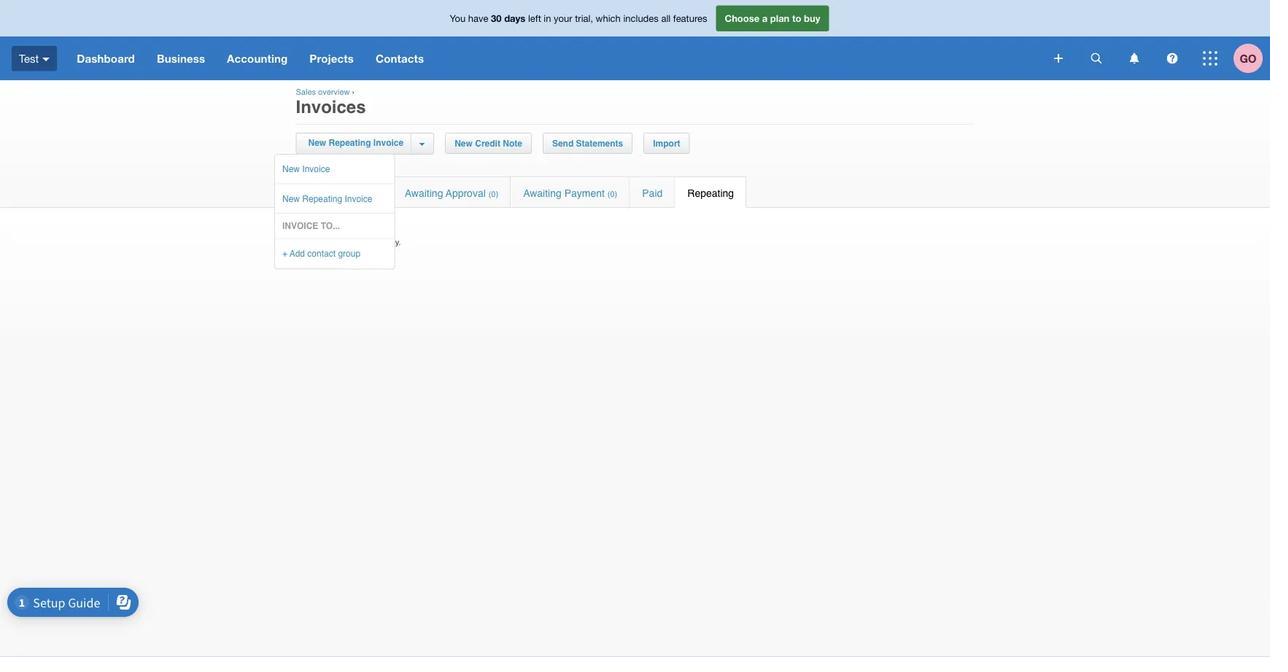 Task type: describe. For each thing, give the bounding box(es) containing it.
test button
[[0, 36, 66, 80]]

note
[[503, 138, 522, 148]]

draft (0)
[[345, 188, 380, 199]]

invoices
[[296, 97, 366, 117]]

import link
[[645, 134, 689, 153]]

all
[[309, 188, 320, 199]]

invoice to...
[[282, 221, 340, 231]]

there are no items to display.
[[296, 238, 401, 247]]

business
[[157, 52, 205, 65]]

new credit note link
[[446, 134, 531, 153]]

all
[[661, 13, 671, 24]]

paid link
[[630, 177, 674, 207]]

invoice
[[282, 221, 318, 231]]

new invoice link
[[275, 155, 424, 183]]

1 vertical spatial to
[[365, 238, 372, 247]]

new repeating invoice for bottom new repeating invoice link
[[282, 194, 372, 204]]

contacts
[[376, 52, 424, 65]]

days
[[504, 13, 526, 24]]

invoice for bottom new repeating invoice link
[[345, 194, 372, 204]]

send statements link
[[544, 134, 632, 153]]

all link
[[297, 177, 332, 207]]

import
[[653, 138, 681, 148]]

there
[[296, 238, 317, 247]]

repeating right paid
[[688, 188, 734, 199]]

awaiting payment (0)
[[523, 188, 618, 199]]

choose
[[725, 13, 760, 24]]

new invoice
[[282, 164, 330, 174]]

to...
[[321, 221, 340, 231]]

you
[[450, 13, 466, 24]]

invoice for the topmost new repeating invoice link
[[374, 138, 404, 148]]

plan
[[770, 13, 790, 24]]

+ add contact group link
[[275, 239, 424, 268]]

overview
[[318, 88, 350, 97]]

approval
[[446, 188, 486, 199]]

svg image
[[42, 57, 50, 61]]

sales overview › invoices
[[296, 88, 366, 117]]

a
[[762, 13, 768, 24]]

contact
[[307, 249, 336, 259]]

›
[[352, 88, 355, 97]]

your
[[554, 13, 573, 24]]

no
[[333, 238, 342, 247]]

(0) inside draft (0)
[[370, 190, 380, 199]]

send statements
[[552, 138, 623, 148]]

30
[[491, 13, 502, 24]]

new credit note
[[455, 138, 522, 148]]

buy
[[804, 13, 821, 24]]



Task type: locate. For each thing, give the bounding box(es) containing it.
credit
[[475, 138, 501, 148]]

awaiting left approval
[[405, 188, 443, 199]]

2 vertical spatial invoice
[[345, 194, 372, 204]]

payment
[[565, 188, 605, 199]]

(0) for awaiting approval
[[489, 190, 499, 199]]

awaiting approval (0)
[[405, 188, 499, 199]]

awaiting for awaiting payment
[[523, 188, 562, 199]]

0 horizontal spatial invoice
[[302, 164, 330, 174]]

(0) right payment
[[608, 190, 618, 199]]

new up all link
[[282, 164, 300, 174]]

choose a plan to buy
[[725, 13, 821, 24]]

awaiting for awaiting approval
[[405, 188, 443, 199]]

invoice down new invoice link
[[345, 194, 372, 204]]

sales overview link
[[296, 88, 350, 97]]

new left all
[[282, 194, 300, 204]]

(0)
[[370, 190, 380, 199], [489, 190, 499, 199], [608, 190, 618, 199]]

repeating
[[329, 138, 371, 148], [688, 188, 734, 199], [302, 194, 342, 204]]

accounting button
[[216, 36, 299, 80]]

2 horizontal spatial (0)
[[608, 190, 618, 199]]

projects
[[310, 52, 354, 65]]

new
[[308, 138, 326, 148], [455, 138, 473, 148], [282, 164, 300, 174], [282, 194, 300, 204]]

svg image
[[1203, 51, 1218, 66], [1091, 53, 1102, 64], [1130, 53, 1139, 64], [1167, 53, 1178, 64], [1054, 54, 1063, 63]]

new up new invoice
[[308, 138, 326, 148]]

invoice
[[374, 138, 404, 148], [302, 164, 330, 174], [345, 194, 372, 204]]

1 vertical spatial invoice
[[302, 164, 330, 174]]

0 vertical spatial new repeating invoice
[[308, 138, 404, 148]]

to
[[792, 13, 802, 24], [365, 238, 372, 247]]

0 vertical spatial new repeating invoice link
[[305, 134, 411, 153]]

new repeating invoice link
[[305, 134, 411, 153], [275, 184, 424, 213]]

1 (0) from the left
[[370, 190, 380, 199]]

repeating up to...
[[302, 194, 342, 204]]

2 awaiting from the left
[[523, 188, 562, 199]]

0 horizontal spatial (0)
[[370, 190, 380, 199]]

repeating up new invoice link
[[329, 138, 371, 148]]

new for bottom new repeating invoice link
[[282, 194, 300, 204]]

new for the topmost new repeating invoice link
[[308, 138, 326, 148]]

new repeating invoice for the topmost new repeating invoice link
[[308, 138, 404, 148]]

1 horizontal spatial to
[[792, 13, 802, 24]]

0 vertical spatial invoice
[[374, 138, 404, 148]]

dashboard
[[77, 52, 135, 65]]

trial,
[[575, 13, 593, 24]]

have
[[468, 13, 489, 24]]

(0) for awaiting payment
[[608, 190, 618, 199]]

you have 30 days left in your trial, which includes all features
[[450, 13, 707, 24]]

contacts button
[[365, 36, 435, 80]]

awaiting
[[405, 188, 443, 199], [523, 188, 562, 199]]

(0) right the draft
[[370, 190, 380, 199]]

go
[[1240, 52, 1257, 65]]

repeating link
[[675, 177, 747, 207]]

(0) right approval
[[489, 190, 499, 199]]

1 awaiting from the left
[[405, 188, 443, 199]]

new repeating invoice up new invoice link
[[308, 138, 404, 148]]

awaiting left payment
[[523, 188, 562, 199]]

left
[[528, 13, 541, 24]]

are
[[319, 238, 331, 247]]

dashboard link
[[66, 36, 146, 80]]

new repeating invoice up to...
[[282, 194, 372, 204]]

includes
[[623, 13, 659, 24]]

new repeating invoice
[[308, 138, 404, 148], [282, 194, 372, 204]]

invoice up all link
[[302, 164, 330, 174]]

to left buy
[[792, 13, 802, 24]]

+
[[282, 249, 288, 259]]

to inside banner
[[792, 13, 802, 24]]

new repeating invoice link down new invoice link
[[275, 184, 424, 213]]

2 horizontal spatial invoice
[[374, 138, 404, 148]]

invoice up new invoice link
[[374, 138, 404, 148]]

1 vertical spatial new repeating invoice
[[282, 194, 372, 204]]

business button
[[146, 36, 216, 80]]

add
[[290, 249, 305, 259]]

paid
[[642, 188, 663, 199]]

accounting
[[227, 52, 288, 65]]

0 horizontal spatial awaiting
[[405, 188, 443, 199]]

navigation containing dashboard
[[66, 36, 1044, 80]]

sales
[[296, 88, 316, 97]]

banner containing dashboard
[[0, 0, 1270, 80]]

3 (0) from the left
[[608, 190, 618, 199]]

(0) inside awaiting approval (0)
[[489, 190, 499, 199]]

1 horizontal spatial awaiting
[[523, 188, 562, 199]]

new left the credit
[[455, 138, 473, 148]]

in
[[544, 13, 551, 24]]

statements
[[576, 138, 623, 148]]

+ add contact group
[[282, 249, 361, 259]]

banner
[[0, 0, 1270, 80]]

send
[[552, 138, 574, 148]]

(0) inside awaiting payment (0)
[[608, 190, 618, 199]]

display.
[[374, 238, 401, 247]]

new repeating invoice link up new invoice link
[[305, 134, 411, 153]]

group
[[338, 249, 361, 259]]

test
[[19, 52, 39, 65]]

1 horizontal spatial (0)
[[489, 190, 499, 199]]

new for new invoice link
[[282, 164, 300, 174]]

projects button
[[299, 36, 365, 80]]

2 (0) from the left
[[489, 190, 499, 199]]

to right items
[[365, 238, 372, 247]]

items
[[344, 238, 363, 247]]

navigation
[[66, 36, 1044, 80]]

features
[[673, 13, 707, 24]]

go button
[[1234, 36, 1270, 80]]

which
[[596, 13, 621, 24]]

0 vertical spatial to
[[792, 13, 802, 24]]

draft
[[345, 188, 367, 199]]

1 horizontal spatial invoice
[[345, 194, 372, 204]]

0 horizontal spatial to
[[365, 238, 372, 247]]

1 vertical spatial new repeating invoice link
[[275, 184, 424, 213]]

navigation inside banner
[[66, 36, 1044, 80]]



Task type: vqa. For each thing, say whether or not it's contained in the screenshot.
New Repeating Invoice link to the bottom New
yes



